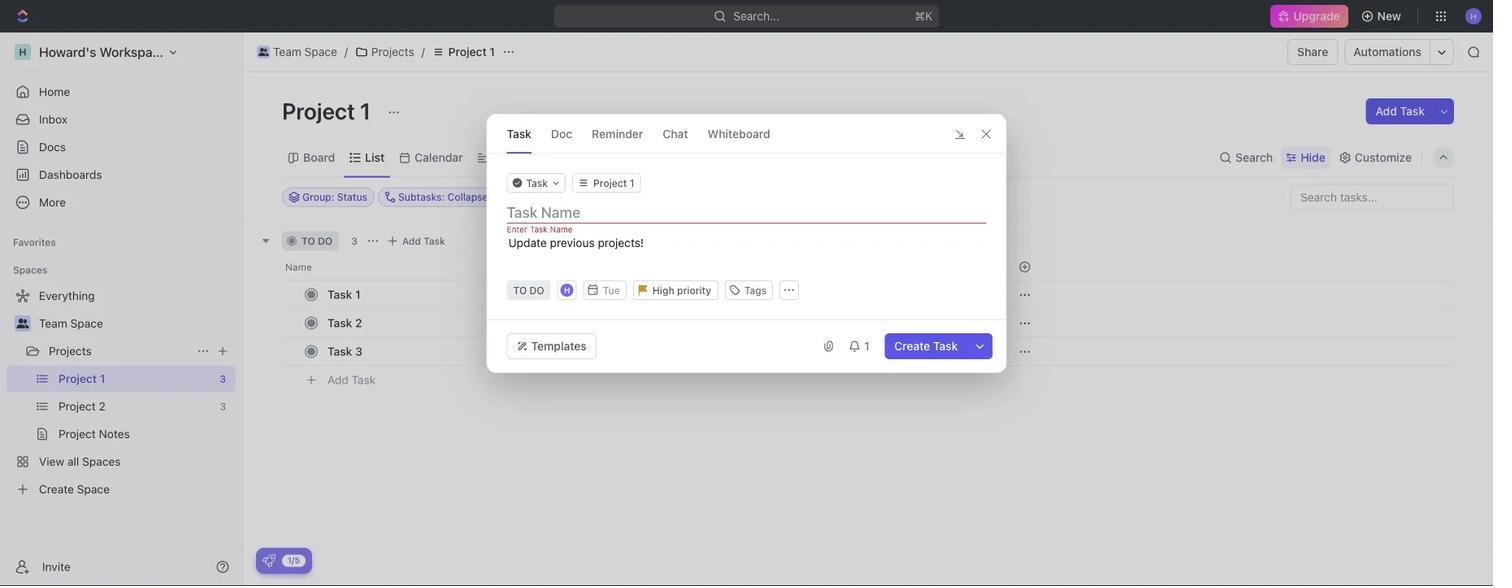 Task type: describe. For each thing, give the bounding box(es) containing it.
home link
[[7, 79, 236, 105]]

whiteboard button
[[708, 115, 770, 153]]

3 inside task 3 link
[[355, 345, 362, 358]]

h button
[[559, 282, 575, 298]]

1 button
[[842, 333, 878, 359]]

table
[[553, 151, 582, 164]]

search...
[[733, 9, 779, 23]]

0 vertical spatial projects
[[371, 45, 414, 59]]

list
[[365, 151, 385, 164]]

create
[[894, 339, 930, 353]]

task 3
[[328, 345, 362, 358]]

high priority button
[[633, 280, 718, 300]]

invite
[[42, 560, 71, 573]]

calendar link
[[411, 146, 463, 169]]

favorites button
[[7, 232, 62, 252]]

1 horizontal spatial project 1
[[448, 45, 495, 59]]

share
[[1297, 45, 1328, 59]]

2 vertical spatial add
[[328, 373, 349, 387]]

search button
[[1214, 146, 1278, 169]]

priority
[[677, 284, 711, 296]]

update
[[508, 236, 547, 250]]

chat button
[[663, 115, 688, 153]]

gantt link
[[490, 146, 523, 169]]

tags
[[744, 284, 767, 296]]

create task
[[894, 339, 958, 353]]

docs link
[[7, 134, 236, 160]]

h
[[564, 285, 570, 295]]

1 vertical spatial add task button
[[383, 231, 452, 251]]

0 horizontal spatial add task
[[328, 373, 376, 387]]

1 horizontal spatial space
[[304, 45, 337, 59]]

doc
[[551, 127, 572, 140]]

0 horizontal spatial projects link
[[49, 338, 190, 364]]

inbox link
[[7, 106, 236, 132]]

0 horizontal spatial to
[[302, 235, 315, 247]]

task button
[[507, 173, 566, 193]]

user group image inside sidebar navigation
[[17, 319, 29, 328]]

0 vertical spatial 3
[[351, 235, 358, 247]]

do inside dropdown button
[[530, 284, 544, 296]]

tags button
[[725, 280, 773, 300]]

0 vertical spatial do
[[318, 235, 333, 247]]

1 inside button
[[864, 339, 870, 353]]

‎task 2
[[328, 316, 362, 330]]

0 vertical spatial team space
[[273, 45, 337, 59]]

docs
[[39, 140, 66, 154]]

previous
[[550, 236, 595, 250]]

‎task for ‎task 1
[[328, 288, 352, 301]]

new button
[[1355, 3, 1411, 29]]

customize button
[[1334, 146, 1417, 169]]

1 vertical spatial add
[[402, 235, 421, 247]]

Search tasks... text field
[[1291, 185, 1453, 209]]

templates
[[531, 339, 587, 353]]

⌘k
[[915, 9, 932, 23]]

‎task 2 link
[[323, 311, 563, 335]]

0 horizontal spatial to do
[[302, 235, 333, 247]]

table link
[[550, 146, 582, 169]]

‎task 1
[[328, 288, 361, 301]]

team inside tree
[[39, 317, 67, 330]]

task inside dropdown button
[[526, 177, 548, 189]]

hide button
[[1281, 146, 1330, 169]]

share button
[[1288, 39, 1338, 65]]

1 / from the left
[[344, 45, 348, 59]]

projects inside sidebar navigation
[[49, 344, 92, 358]]

new
[[1377, 9, 1401, 23]]

high priority
[[652, 284, 711, 296]]

spaces
[[13, 264, 47, 276]]



Task type: locate. For each thing, give the bounding box(es) containing it.
add up ‎task 1 link
[[402, 235, 421, 247]]

1 horizontal spatial team
[[273, 45, 301, 59]]

high
[[652, 284, 674, 296]]

Task Name text field
[[507, 202, 990, 222]]

search
[[1236, 151, 1273, 164]]

add task button
[[1366, 98, 1435, 124], [383, 231, 452, 251], [320, 370, 382, 390]]

automations
[[1354, 45, 1422, 59]]

0 horizontal spatial team space link
[[39, 310, 232, 337]]

0 horizontal spatial project 1
[[282, 97, 376, 124]]

1 horizontal spatial projects
[[371, 45, 414, 59]]

2 vertical spatial add task
[[328, 373, 376, 387]]

project 1
[[448, 45, 495, 59], [282, 97, 376, 124]]

1 horizontal spatial project
[[448, 45, 487, 59]]

board link
[[300, 146, 335, 169]]

0 horizontal spatial user group image
[[17, 319, 29, 328]]

1 horizontal spatial /
[[422, 45, 425, 59]]

dashboards
[[39, 168, 102, 181]]

0 vertical spatial team space link
[[253, 42, 341, 62]]

add up customize
[[1376, 104, 1397, 118]]

1 horizontal spatial add task
[[402, 235, 445, 247]]

to do left h
[[513, 284, 544, 296]]

1 vertical spatial do
[[530, 284, 544, 296]]

projects
[[371, 45, 414, 59], [49, 344, 92, 358]]

1 horizontal spatial to do
[[513, 284, 544, 296]]

0 vertical spatial space
[[304, 45, 337, 59]]

dialog
[[486, 114, 1007, 373]]

1 vertical spatial space
[[70, 317, 103, 330]]

3
[[351, 235, 358, 247], [355, 345, 362, 358]]

team space
[[273, 45, 337, 59], [39, 317, 103, 330]]

1 vertical spatial project
[[282, 97, 355, 124]]

0 vertical spatial ‎task
[[328, 288, 352, 301]]

2 horizontal spatial add
[[1376, 104, 1397, 118]]

0 vertical spatial to do
[[302, 235, 333, 247]]

1 vertical spatial team space link
[[39, 310, 232, 337]]

reminder button
[[592, 115, 643, 153]]

team space link
[[253, 42, 341, 62], [39, 310, 232, 337]]

0 horizontal spatial project
[[282, 97, 355, 124]]

1 vertical spatial team
[[39, 317, 67, 330]]

0 horizontal spatial team space
[[39, 317, 103, 330]]

create task button
[[885, 333, 968, 359]]

project 1 link
[[428, 42, 499, 62]]

add task button down task 3
[[320, 370, 382, 390]]

automations button
[[1346, 40, 1430, 64]]

1 horizontal spatial projects link
[[351, 42, 418, 62]]

user group image
[[258, 48, 268, 56], [17, 319, 29, 328]]

0 horizontal spatial projects
[[49, 344, 92, 358]]

2 ‎task from the top
[[328, 316, 352, 330]]

project
[[448, 45, 487, 59], [282, 97, 355, 124]]

whiteboard
[[708, 127, 770, 140]]

task
[[1400, 104, 1425, 118], [507, 127, 531, 140], [526, 177, 548, 189], [424, 235, 445, 247], [933, 339, 958, 353], [328, 345, 352, 358], [352, 373, 376, 387]]

sidebar navigation
[[0, 33, 243, 586]]

1 horizontal spatial user group image
[[258, 48, 268, 56]]

calendar
[[415, 151, 463, 164]]

to do button
[[507, 280, 551, 300]]

0 vertical spatial team
[[273, 45, 301, 59]]

add task down task 3
[[328, 373, 376, 387]]

dialog containing task
[[486, 114, 1007, 373]]

inbox
[[39, 113, 67, 126]]

projects!
[[598, 236, 644, 250]]

/
[[344, 45, 348, 59], [422, 45, 425, 59]]

board
[[303, 151, 335, 164]]

0 vertical spatial projects link
[[351, 42, 418, 62]]

‎task for ‎task 2
[[328, 316, 352, 330]]

0 vertical spatial add
[[1376, 104, 1397, 118]]

0 horizontal spatial /
[[344, 45, 348, 59]]

0 horizontal spatial team
[[39, 317, 67, 330]]

team space inside sidebar navigation
[[39, 317, 103, 330]]

2 vertical spatial add task button
[[320, 370, 382, 390]]

add
[[1376, 104, 1397, 118], [402, 235, 421, 247], [328, 373, 349, 387]]

to inside dropdown button
[[513, 284, 527, 296]]

2
[[355, 316, 362, 330]]

do left h
[[530, 284, 544, 296]]

onboarding checklist button image
[[263, 554, 276, 567]]

customize
[[1355, 151, 1412, 164]]

home
[[39, 85, 70, 98]]

doc button
[[551, 115, 572, 153]]

‎task up ‎task 2
[[328, 288, 352, 301]]

add task
[[1376, 104, 1425, 118], [402, 235, 445, 247], [328, 373, 376, 387]]

do
[[318, 235, 333, 247], [530, 284, 544, 296]]

0 horizontal spatial add
[[328, 373, 349, 387]]

2 horizontal spatial add task
[[1376, 104, 1425, 118]]

high priority button
[[633, 280, 718, 300]]

hide
[[1301, 151, 1326, 164]]

upgrade link
[[1271, 5, 1348, 28]]

0 vertical spatial project
[[448, 45, 487, 59]]

‎task 1 link
[[323, 283, 563, 306]]

1 ‎task from the top
[[328, 288, 352, 301]]

1 horizontal spatial team space link
[[253, 42, 341, 62]]

1 button
[[842, 333, 878, 359]]

templates button
[[507, 333, 596, 359]]

0 horizontal spatial space
[[70, 317, 103, 330]]

1 vertical spatial ‎task
[[328, 316, 352, 330]]

1 vertical spatial team space
[[39, 317, 103, 330]]

add task button up customize
[[1366, 98, 1435, 124]]

1 vertical spatial to do
[[513, 284, 544, 296]]

1 horizontal spatial add
[[402, 235, 421, 247]]

1 vertical spatial projects
[[49, 344, 92, 358]]

1 horizontal spatial to
[[513, 284, 527, 296]]

0 vertical spatial to
[[302, 235, 315, 247]]

reminder
[[592, 127, 643, 140]]

projects link
[[351, 42, 418, 62], [49, 338, 190, 364]]

tree
[[7, 283, 236, 502]]

onboarding checklist button element
[[263, 554, 276, 567]]

to
[[302, 235, 315, 247], [513, 284, 527, 296]]

1 horizontal spatial do
[[530, 284, 544, 296]]

upgrade
[[1293, 9, 1340, 23]]

gantt
[[493, 151, 523, 164]]

2 / from the left
[[422, 45, 425, 59]]

tree inside sidebar navigation
[[7, 283, 236, 502]]

1 vertical spatial 3
[[355, 345, 362, 358]]

tags button
[[725, 280, 773, 300]]

‎task
[[328, 288, 352, 301], [328, 316, 352, 330]]

space
[[304, 45, 337, 59], [70, 317, 103, 330]]

‎task left 2
[[328, 316, 352, 330]]

tree containing team space
[[7, 283, 236, 502]]

1 vertical spatial add task
[[402, 235, 445, 247]]

task inside "button"
[[933, 339, 958, 353]]

1 vertical spatial user group image
[[17, 319, 29, 328]]

update previous projects!
[[508, 236, 644, 250]]

dashboards link
[[7, 162, 236, 188]]

to do up ‎task 1
[[302, 235, 333, 247]]

task 3 link
[[323, 340, 563, 363]]

add down task 3
[[328, 373, 349, 387]]

3 up ‎task 1
[[351, 235, 358, 247]]

1 horizontal spatial team space
[[273, 45, 337, 59]]

1
[[490, 45, 495, 59], [360, 97, 371, 124], [355, 288, 361, 301], [864, 339, 870, 353]]

0 horizontal spatial do
[[318, 235, 333, 247]]

to do
[[302, 235, 333, 247], [513, 284, 544, 296]]

to do inside dropdown button
[[513, 284, 544, 296]]

favorites
[[13, 237, 56, 248]]

do up ‎task 1
[[318, 235, 333, 247]]

add task button up ‎task 1 link
[[383, 231, 452, 251]]

1 vertical spatial project 1
[[282, 97, 376, 124]]

chat
[[663, 127, 688, 140]]

add task up customize
[[1376, 104, 1425, 118]]

1 vertical spatial projects link
[[49, 338, 190, 364]]

1 vertical spatial to
[[513, 284, 527, 296]]

task button
[[507, 115, 531, 153]]

3 down 2
[[355, 345, 362, 358]]

0 vertical spatial project 1
[[448, 45, 495, 59]]

1/5
[[288, 556, 300, 565]]

team
[[273, 45, 301, 59], [39, 317, 67, 330]]

0 vertical spatial user group image
[[258, 48, 268, 56]]

0 vertical spatial add task
[[1376, 104, 1425, 118]]

space inside sidebar navigation
[[70, 317, 103, 330]]

0 vertical spatial add task button
[[1366, 98, 1435, 124]]

add task up ‎task 1 link
[[402, 235, 445, 247]]

list link
[[362, 146, 385, 169]]



Task type: vqa. For each thing, say whether or not it's contained in the screenshot.
the bottom Add filter button
no



